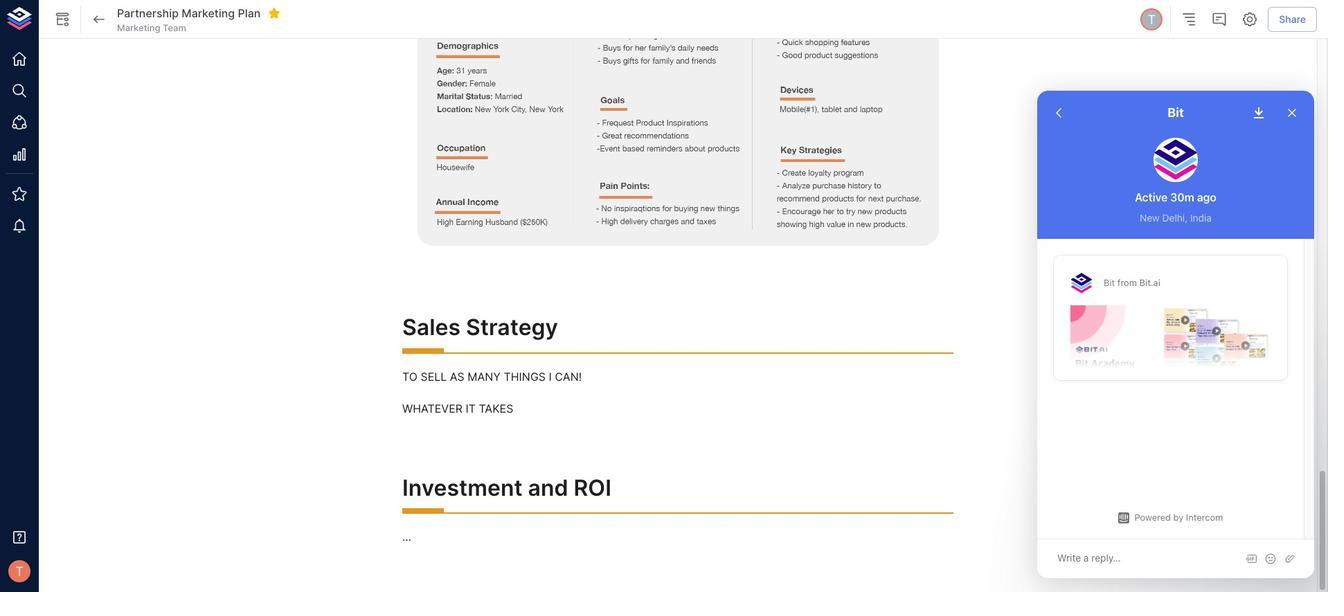 Task type: vqa. For each thing, say whether or not it's contained in the screenshot.
Remove Bookmark icon
no



Task type: describe. For each thing, give the bounding box(es) containing it.
things
[[504, 370, 546, 384]]

sales
[[402, 314, 461, 341]]

takes
[[479, 402, 514, 416]]

strategy
[[466, 314, 558, 341]]

sales strategy
[[402, 314, 558, 341]]

0 vertical spatial t button
[[1139, 6, 1165, 33]]

sell
[[421, 370, 447, 384]]

plan
[[238, 6, 261, 20]]

remove favorite image
[[268, 7, 281, 19]]

team
[[163, 22, 186, 33]]

i
[[549, 370, 552, 384]]

settings image
[[1242, 11, 1259, 28]]

1 horizontal spatial marketing
[[182, 6, 235, 20]]

to
[[402, 370, 418, 384]]

marketing team link
[[117, 21, 186, 34]]

roi
[[574, 475, 612, 502]]

partnership marketing plan
[[117, 6, 261, 20]]

and
[[528, 475, 568, 502]]

share
[[1280, 13, 1307, 25]]

share button
[[1269, 7, 1318, 32]]

marketing team
[[117, 22, 186, 33]]



Task type: locate. For each thing, give the bounding box(es) containing it.
t for left t "button"
[[15, 564, 23, 579]]

1 horizontal spatial t
[[1148, 12, 1156, 27]]

table of contents image
[[1181, 11, 1198, 28]]

marketing up team
[[182, 6, 235, 20]]

partnership
[[117, 6, 179, 20]]

1 vertical spatial t button
[[4, 556, 35, 587]]

marketing
[[182, 6, 235, 20], [117, 22, 160, 33]]

go back image
[[91, 11, 107, 28]]

1 vertical spatial t
[[15, 564, 23, 579]]

0 horizontal spatial marketing
[[117, 22, 160, 33]]

can!
[[555, 370, 582, 384]]

to sell as many things i can!
[[402, 370, 582, 384]]

t for top t "button"
[[1148, 12, 1156, 27]]

whatever
[[402, 402, 463, 416]]

as
[[450, 370, 465, 384]]

show wiki image
[[54, 11, 71, 28]]

1 horizontal spatial t button
[[1139, 6, 1165, 33]]

comments image
[[1212, 11, 1228, 28]]

0 vertical spatial t
[[1148, 12, 1156, 27]]

dialog
[[1038, 91, 1315, 578]]

0 horizontal spatial t
[[15, 564, 23, 579]]

it
[[466, 402, 476, 416]]

0 horizontal spatial t button
[[4, 556, 35, 587]]

marketing down partnership
[[117, 22, 160, 33]]

…
[[402, 530, 412, 544]]

1 vertical spatial marketing
[[117, 22, 160, 33]]

t button
[[1139, 6, 1165, 33], [4, 556, 35, 587]]

many
[[468, 370, 501, 384]]

t
[[1148, 12, 1156, 27], [15, 564, 23, 579]]

investment
[[402, 475, 523, 502]]

investment and roi
[[402, 475, 612, 502]]

0 vertical spatial marketing
[[182, 6, 235, 20]]

whatever it takes
[[402, 402, 514, 416]]



